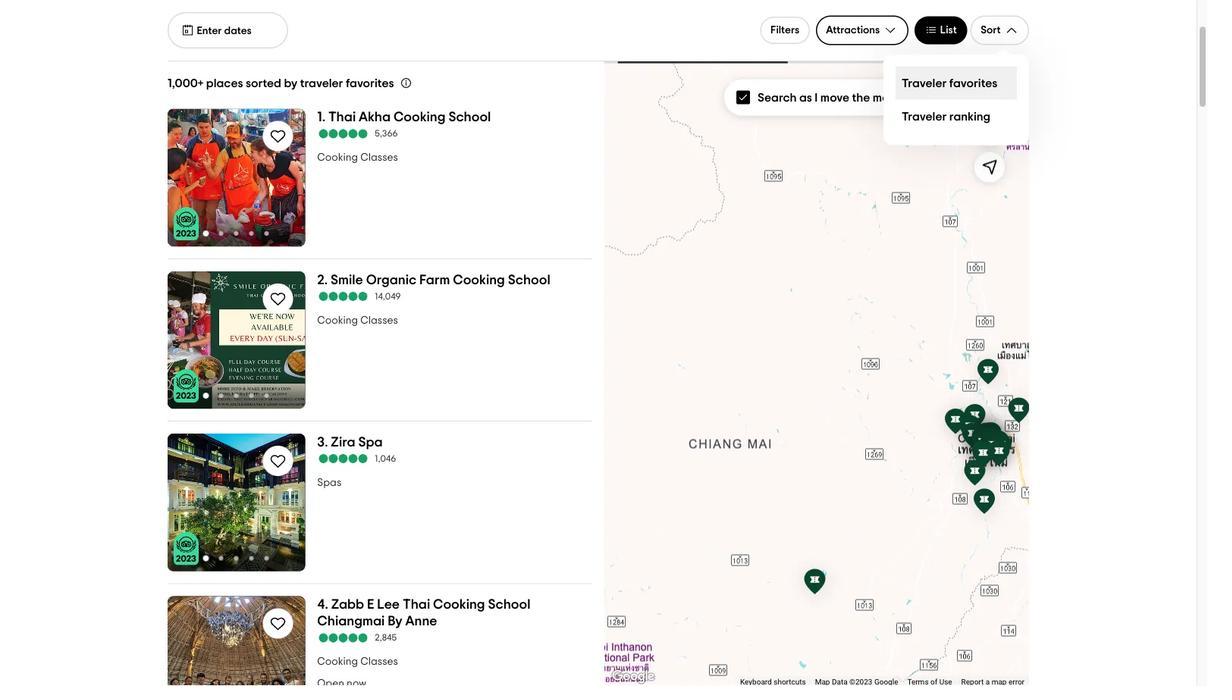 Task type: locate. For each thing, give the bounding box(es) containing it.
5.0 of 5 bubbles image inside 1,046 link
[[317, 455, 369, 464]]

save to a trip image for 4. zabb e lee thai cooking school chiangmai by anne
[[269, 615, 287, 633]]

favorites
[[949, 77, 998, 89], [346, 78, 394, 90]]

carousel of images figure
[[168, 109, 305, 247], [168, 272, 305, 409], [168, 434, 305, 572]]

traveler favorites
[[902, 77, 998, 89]]

farm
[[419, 273, 450, 287]]

google image
[[608, 667, 658, 686]]

cooking
[[394, 111, 446, 124], [317, 153, 358, 163], [453, 273, 505, 287], [317, 315, 358, 326], [433, 598, 485, 612], [317, 657, 358, 668]]

cooking down chiangmai
[[317, 657, 358, 668]]

5.0 of 5 bubbles image for thai
[[317, 130, 369, 139]]

map
[[873, 92, 897, 104]]

classes
[[360, 153, 398, 163], [360, 315, 398, 326], [360, 657, 398, 668]]

spa
[[358, 436, 383, 449]]

2023 link for 3. zira spa
[[174, 532, 199, 566]]

1 classes from the top
[[360, 153, 398, 163]]

traveler ranking
[[902, 110, 991, 122]]

3 carousel of images figure from the top
[[168, 434, 305, 572]]

2 carousel of images figure from the top
[[168, 272, 305, 409]]

2 vertical spatial cooking classes
[[317, 657, 398, 668]]

3. zira spa link
[[317, 434, 592, 451]]

carousel of images figure for 1.
[[168, 109, 305, 247]]

5.0 of 5 bubbles image down smile
[[317, 292, 369, 301]]

traveler
[[902, 77, 947, 89], [902, 110, 947, 122]]

chiangmai
[[317, 615, 385, 629]]

3. zira spa
[[317, 436, 383, 449]]

5.0 of 5 bubbles image inside 14,049 link
[[317, 292, 369, 301]]

traveler up traveler ranking
[[902, 77, 947, 89]]

0 vertical spatial save to a trip image
[[269, 452, 287, 471]]

1 traveler from the top
[[902, 77, 947, 89]]

1 vertical spatial carousel of images figure
[[168, 272, 305, 409]]

save to a trip image
[[269, 127, 287, 146], [269, 290, 287, 308]]

classes down 5,366
[[360, 153, 398, 163]]

classes down 2,845
[[360, 657, 398, 668]]

1 vertical spatial cooking classes
[[317, 315, 398, 326]]

cooking up 14,049 link
[[453, 273, 505, 287]]

lee
[[377, 598, 400, 612]]

list button
[[914, 16, 967, 44]]

2.
[[317, 273, 328, 287]]

0 vertical spatial carousel of images figure
[[168, 109, 305, 247]]

2 vertical spatial carousel of images figure
[[168, 434, 305, 572]]

5.0 of 5 bubbles image down zira
[[317, 455, 369, 464]]

thai up anne
[[403, 598, 430, 612]]

2023 link
[[174, 207, 199, 241], [174, 370, 199, 403], [174, 532, 199, 566]]

1 vertical spatial save to a trip image
[[269, 615, 287, 633]]

0 vertical spatial classes
[[360, 153, 398, 163]]

2 classes from the top
[[360, 315, 398, 326]]

akha
[[359, 111, 391, 124]]

save to a trip image for 2. smile organic farm cooking school
[[269, 290, 287, 308]]

5.0 of 5 bubbles image for zabb
[[317, 634, 369, 643]]

1 vertical spatial classes
[[360, 315, 398, 326]]

0 vertical spatial cooking classes
[[317, 153, 398, 163]]

enter dates
[[197, 25, 252, 36]]

1 horizontal spatial favorites
[[949, 77, 998, 89]]

5.0 of 5 bubbles image inside 2,845 "link"
[[317, 634, 369, 643]]

enter dates button
[[168, 12, 288, 49]]

2 traveler from the top
[[902, 110, 947, 122]]

0 horizontal spatial favorites
[[346, 78, 394, 90]]

1 vertical spatial traveler
[[902, 110, 947, 122]]

cooking classes down 5,366
[[317, 153, 398, 163]]

enter
[[197, 25, 222, 36]]

2. smile organic farm cooking school link
[[317, 272, 592, 288]]

5.0 of 5 bubbles image
[[317, 130, 369, 139], [317, 292, 369, 301], [317, 455, 369, 464], [317, 634, 369, 643]]

carousel of images figure for 3.
[[168, 434, 305, 572]]

spas
[[317, 478, 342, 488]]

classes down 14,049 at top
[[360, 315, 398, 326]]

1 save to a trip image from the top
[[269, 127, 287, 146]]

list
[[940, 25, 957, 36]]

1 vertical spatial 2023 link
[[174, 370, 199, 403]]

cooking classes down 2,845
[[317, 657, 398, 668]]

1 carousel of images figure from the top
[[168, 109, 305, 247]]

save to a trip image for 3. zira spa
[[269, 452, 287, 471]]

0 vertical spatial save to a trip image
[[269, 127, 287, 146]]

1,046
[[375, 455, 396, 464]]

1 save to a trip image from the top
[[269, 452, 287, 471]]

2 vertical spatial 2023 link
[[174, 532, 199, 566]]

2 save to a trip image from the top
[[269, 290, 287, 308]]

thai
[[328, 111, 356, 124], [403, 598, 430, 612]]

list box containing traveler favorites
[[883, 54, 1029, 145]]

2 vertical spatial classes
[[360, 657, 398, 668]]

cooking classes down 14,049 at top
[[317, 315, 398, 326]]

traveler down traveler favorites
[[902, 110, 947, 122]]

5.0 of 5 bubbles image down 1. at the left top of the page
[[317, 130, 369, 139]]

3 classes from the top
[[360, 657, 398, 668]]

2,845 link
[[317, 633, 592, 644]]

1 horizontal spatial thai
[[403, 598, 430, 612]]

anne
[[405, 615, 437, 629]]

cooking classes
[[317, 153, 398, 163], [317, 315, 398, 326], [317, 657, 398, 668]]

2 2023 link from the top
[[174, 370, 199, 403]]

1 vertical spatial thai
[[403, 598, 430, 612]]

2 5.0 of 5 bubbles image from the top
[[317, 292, 369, 301]]

traveler for traveler favorites
[[902, 77, 947, 89]]

1 cooking classes from the top
[[317, 153, 398, 163]]

1 vertical spatial school
[[508, 273, 550, 287]]

3 5.0 of 5 bubbles image from the top
[[317, 455, 369, 464]]

2,845
[[375, 634, 397, 643]]

favorites inside list box
[[949, 77, 998, 89]]

list box
[[883, 54, 1029, 145]]

attractions
[[826, 25, 880, 36]]

cooking inside 4. zabb e lee thai cooking school chiangmai by anne
[[433, 598, 485, 612]]

thai right 1. at the left top of the page
[[328, 111, 356, 124]]

cooking down 1. at the left top of the page
[[317, 153, 358, 163]]

save to a trip image for 1. thai akha cooking school
[[269, 127, 287, 146]]

save to a trip image
[[269, 452, 287, 471], [269, 615, 287, 633]]

cooking up 2,845 "link"
[[433, 598, 485, 612]]

search
[[758, 92, 797, 104]]

i
[[815, 92, 818, 104]]

2 vertical spatial school
[[488, 598, 530, 612]]

14,049
[[375, 292, 401, 301]]

favorites up akha
[[346, 78, 394, 90]]

0 vertical spatial school
[[448, 111, 491, 124]]

5.0 of 5 bubbles image for smile
[[317, 292, 369, 301]]

4 5.0 of 5 bubbles image from the top
[[317, 634, 369, 643]]

cooking up 5,366
[[394, 111, 446, 124]]

1. thai akha cooking school link
[[317, 109, 592, 126]]

3 2023 link from the top
[[174, 532, 199, 566]]

0 horizontal spatial thai
[[328, 111, 356, 124]]

cooking inside 2. smile organic farm cooking school link
[[453, 273, 505, 287]]

0 vertical spatial traveler
[[902, 77, 947, 89]]

school
[[448, 111, 491, 124], [508, 273, 550, 287], [488, 598, 530, 612]]

0 vertical spatial 2023 link
[[174, 207, 199, 241]]

1 vertical spatial save to a trip image
[[269, 290, 287, 308]]

5.0 of 5 bubbles image down chiangmai
[[317, 634, 369, 643]]

1 5.0 of 5 bubbles image from the top
[[317, 130, 369, 139]]

favorites up ranking
[[949, 77, 998, 89]]

school inside 2. smile organic farm cooking school link
[[508, 273, 550, 287]]

5.0 of 5 bubbles image inside "5,366" link
[[317, 130, 369, 139]]

cooking inside "1. thai akha cooking school" link
[[394, 111, 446, 124]]

school inside "1. thai akha cooking school" link
[[448, 111, 491, 124]]

cooking down smile
[[317, 315, 358, 326]]

1 2023 link from the top
[[174, 207, 199, 241]]

as
[[799, 92, 812, 104]]

move
[[820, 92, 849, 104]]

classes for akha
[[360, 153, 398, 163]]

2 save to a trip image from the top
[[269, 615, 287, 633]]

2 cooking classes from the top
[[317, 315, 398, 326]]

4. zabb e lee thai cooking school chiangmai by anne
[[317, 598, 530, 629]]



Task type: vqa. For each thing, say whether or not it's contained in the screenshot.
Zira's 5.0 of 5 bubbles image
yes



Task type: describe. For each thing, give the bounding box(es) containing it.
thai inside 4. zabb e lee thai cooking school chiangmai by anne
[[403, 598, 430, 612]]

1.
[[317, 111, 325, 124]]

by
[[284, 78, 297, 90]]

3 cooking classes from the top
[[317, 657, 398, 668]]

1,000+
[[168, 78, 204, 90]]

attractions button
[[816, 16, 908, 45]]

sort button
[[970, 16, 1029, 45]]

zoom in image
[[981, 86, 999, 104]]

the
[[852, 92, 870, 104]]

map region
[[604, 61, 1029, 686]]

zabb
[[331, 598, 364, 612]]

filters
[[770, 25, 800, 36]]

school inside 4. zabb e lee thai cooking school chiangmai by anne
[[488, 598, 530, 612]]

5.0 of 5 bubbles image for zira
[[317, 455, 369, 464]]

zira
[[331, 436, 355, 449]]

search as i move the map
[[758, 92, 897, 104]]

traveler
[[300, 78, 343, 90]]

sort
[[981, 25, 1001, 36]]

0 vertical spatial thai
[[328, 111, 356, 124]]

carousel of images figure for 2.
[[168, 272, 305, 409]]

2023 link for 1. thai akha cooking school
[[174, 207, 199, 241]]

dates
[[224, 25, 252, 36]]

traveler for traveler ranking
[[902, 110, 947, 122]]

2. smile organic farm cooking school
[[317, 273, 550, 287]]

classes for organic
[[360, 315, 398, 326]]

by
[[388, 615, 402, 629]]

cooking classes for thai
[[317, 153, 398, 163]]

sorted
[[246, 78, 281, 90]]

smile
[[331, 273, 363, 287]]

4. zabb e lee thai cooking school chiangmai by anne link
[[317, 597, 592, 630]]

locate me image
[[981, 158, 999, 177]]

1. thai akha cooking school
[[317, 111, 491, 124]]

14,049 link
[[317, 291, 592, 302]]

1,000+ places sorted by traveler favorites
[[168, 78, 394, 90]]

zoom out image
[[981, 122, 999, 140]]

filters button
[[760, 17, 810, 44]]

places
[[206, 78, 243, 90]]

5,366 link
[[317, 129, 592, 140]]

organic
[[366, 273, 417, 287]]

4.
[[317, 598, 328, 612]]

3.
[[317, 436, 328, 449]]

1,046 link
[[317, 454, 592, 465]]

ranking
[[949, 110, 991, 122]]

2023 link for 2. smile organic farm cooking school
[[174, 370, 199, 403]]

5,366
[[375, 130, 398, 139]]

e
[[367, 598, 374, 612]]

cooking classes for smile
[[317, 315, 398, 326]]



